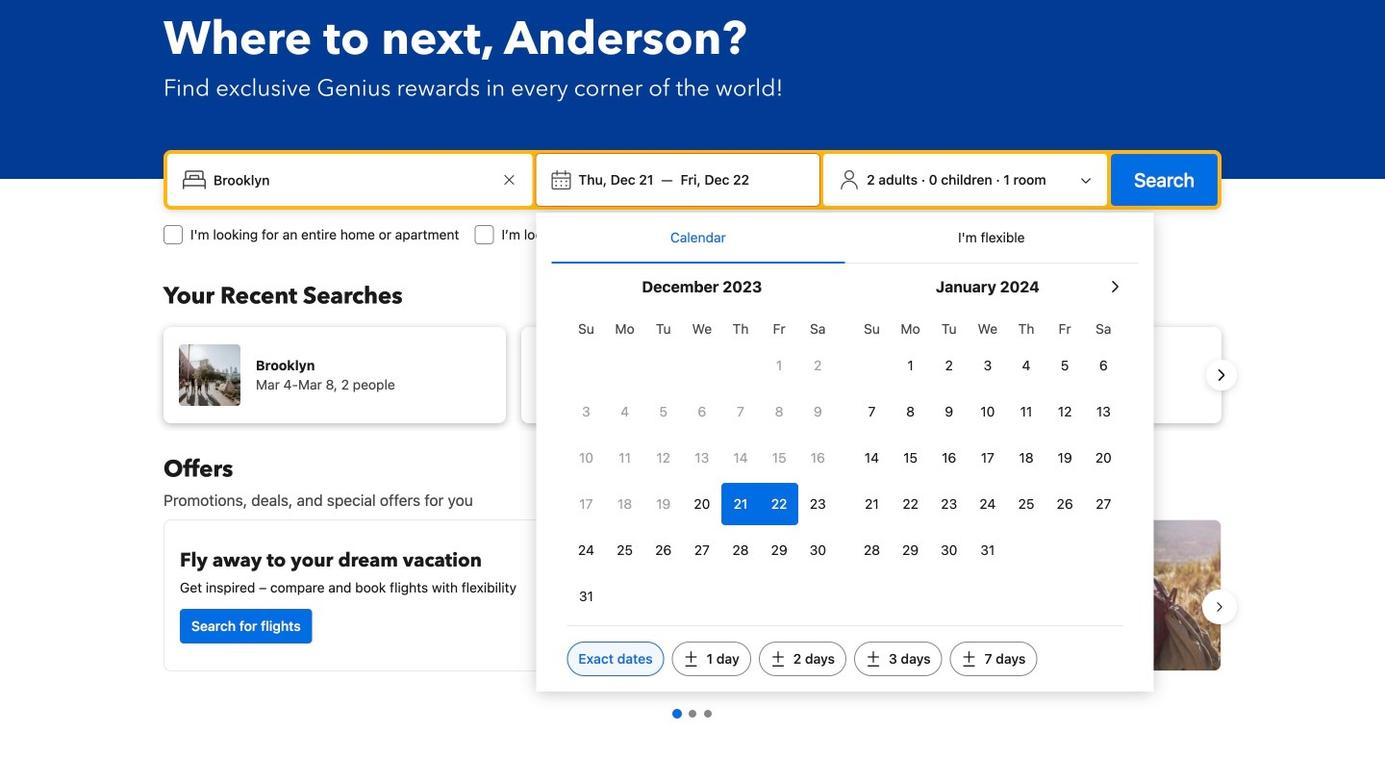 Task type: describe. For each thing, give the bounding box(es) containing it.
next image
[[1210, 364, 1233, 387]]

19 December 2023 checkbox
[[644, 483, 683, 525]]

29 December 2023 checkbox
[[760, 529, 799, 571]]

28 December 2023 checkbox
[[721, 529, 760, 571]]

7 December 2023 checkbox
[[721, 391, 760, 433]]

13 December 2023 checkbox
[[683, 437, 721, 479]]

24 December 2023 checkbox
[[567, 529, 606, 571]]

4 December 2023 checkbox
[[606, 391, 644, 433]]

1 region from the top
[[148, 319, 1237, 431]]

6 January 2024 checkbox
[[1084, 344, 1123, 387]]

19 January 2024 checkbox
[[1046, 437, 1084, 479]]

31 December 2023 checkbox
[[567, 575, 606, 618]]

26 December 2023 checkbox
[[644, 529, 683, 571]]

27 December 2023 checkbox
[[683, 529, 721, 571]]

9 January 2024 checkbox
[[930, 391, 969, 433]]

18 December 2023 checkbox
[[606, 483, 644, 525]]

2 January 2024 checkbox
[[930, 344, 969, 387]]

10 December 2023 checkbox
[[567, 437, 606, 479]]

24 January 2024 checkbox
[[969, 483, 1007, 525]]

2 grid from the left
[[853, 310, 1123, 571]]

20 January 2024 checkbox
[[1084, 437, 1123, 479]]

30 January 2024 checkbox
[[930, 529, 969, 571]]

14 January 2024 checkbox
[[853, 437, 891, 479]]

20 December 2023 checkbox
[[683, 483, 721, 525]]

17 December 2023 checkbox
[[567, 483, 606, 525]]

28 January 2024 checkbox
[[853, 529, 891, 571]]

23 December 2023 checkbox
[[799, 483, 837, 525]]

7 January 2024 checkbox
[[853, 391, 891, 433]]

2 December 2023 checkbox
[[799, 344, 837, 387]]

25 December 2023 checkbox
[[606, 529, 644, 571]]

5 January 2024 checkbox
[[1046, 344, 1084, 387]]

22 December 2023 checkbox
[[760, 483, 799, 525]]

6 December 2023 checkbox
[[683, 391, 721, 433]]

31 January 2024 checkbox
[[969, 529, 1007, 571]]

13 January 2024 checkbox
[[1084, 391, 1123, 433]]

10 January 2024 checkbox
[[969, 391, 1007, 433]]

11 December 2023 checkbox
[[606, 437, 644, 479]]

1 January 2024 checkbox
[[891, 344, 930, 387]]

1 cell from the left
[[721, 479, 760, 525]]

Where are you going? field
[[206, 163, 498, 197]]

29 January 2024 checkbox
[[891, 529, 930, 571]]



Task type: vqa. For each thing, say whether or not it's contained in the screenshot.
3 DECEMBER 2023 Option
yes



Task type: locate. For each thing, give the bounding box(es) containing it.
30 December 2023 checkbox
[[799, 529, 837, 571]]

21 January 2024 checkbox
[[853, 483, 891, 525]]

21 December 2023 checkbox
[[721, 483, 760, 525]]

4 January 2024 checkbox
[[1007, 344, 1046, 387]]

25 January 2024 checkbox
[[1007, 483, 1046, 525]]

15 January 2024 checkbox
[[891, 437, 930, 479]]

23 January 2024 checkbox
[[930, 483, 969, 525]]

tab list
[[552, 213, 1138, 265]]

cell up 29 december 2023 checkbox
[[760, 479, 799, 525]]

15 December 2023 checkbox
[[760, 437, 799, 479]]

5 December 2023 checkbox
[[644, 391, 683, 433]]

cell up 28 december 2023 checkbox
[[721, 479, 760, 525]]

8 January 2024 checkbox
[[891, 391, 930, 433]]

12 December 2023 checkbox
[[644, 437, 683, 479]]

fly away to your dream vacation image
[[549, 536, 669, 655]]

progress bar
[[672, 709, 712, 719]]

9 December 2023 checkbox
[[799, 391, 837, 433]]

12 January 2024 checkbox
[[1046, 391, 1084, 433]]

16 December 2023 checkbox
[[799, 437, 837, 479]]

2 cell from the left
[[760, 479, 799, 525]]

3 January 2024 checkbox
[[969, 344, 1007, 387]]

27 January 2024 checkbox
[[1084, 483, 1123, 525]]

1 horizontal spatial grid
[[853, 310, 1123, 571]]

region
[[148, 319, 1237, 431], [148, 512, 1237, 702]]

0 horizontal spatial grid
[[567, 310, 837, 618]]

1 vertical spatial region
[[148, 512, 1237, 702]]

8 December 2023 checkbox
[[760, 391, 799, 433]]

14 December 2023 checkbox
[[721, 437, 760, 479]]

3 December 2023 checkbox
[[567, 391, 606, 433]]

group of friends hiking in the mountains on a sunny day image
[[701, 520, 1221, 671]]

11 January 2024 checkbox
[[1007, 391, 1046, 433]]

0 vertical spatial region
[[148, 319, 1237, 431]]

1 grid from the left
[[567, 310, 837, 618]]

1 December 2023 checkbox
[[760, 344, 799, 387]]

cell
[[721, 479, 760, 525], [760, 479, 799, 525]]

16 January 2024 checkbox
[[930, 437, 969, 479]]

26 January 2024 checkbox
[[1046, 483, 1084, 525]]

17 January 2024 checkbox
[[969, 437, 1007, 479]]

grid
[[567, 310, 837, 618], [853, 310, 1123, 571]]

2 region from the top
[[148, 512, 1237, 702]]

18 January 2024 checkbox
[[1007, 437, 1046, 479]]

22 January 2024 checkbox
[[891, 483, 930, 525]]



